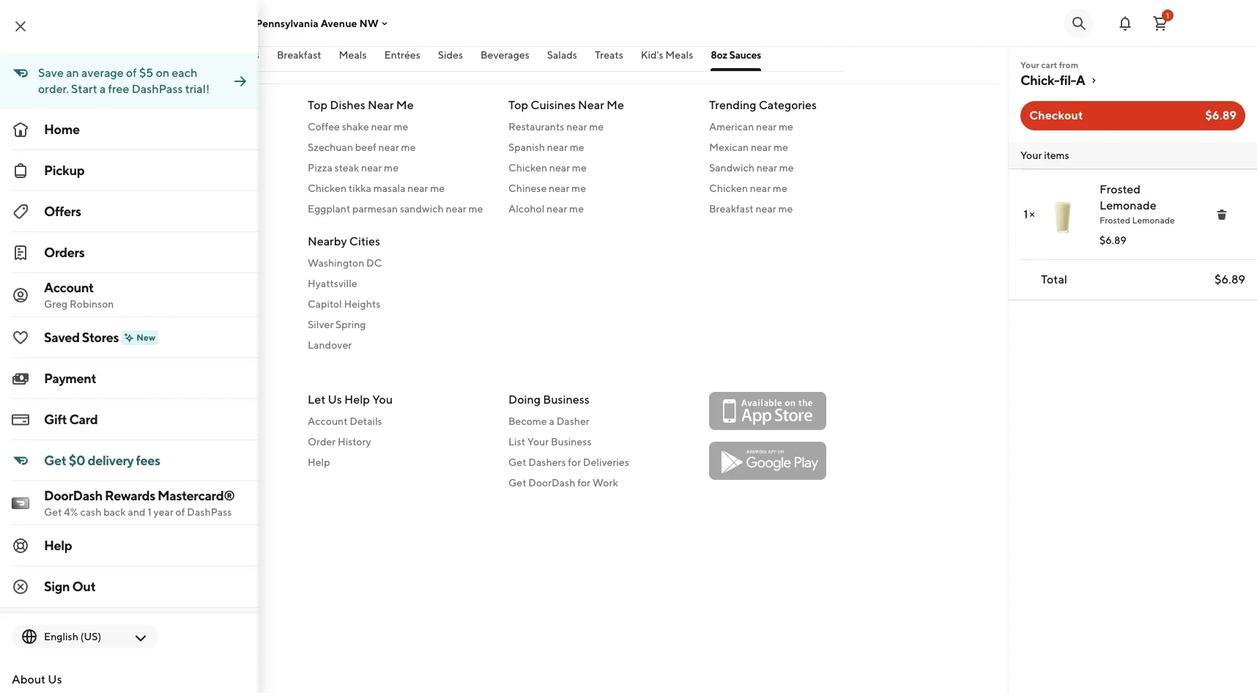Task type: describe. For each thing, give the bounding box(es) containing it.
trending for trending categories
[[709, 98, 757, 112]]

back
[[103, 506, 126, 518]]

become a dasher
[[509, 415, 590, 427]]

american near me link
[[709, 119, 892, 134]]

near for cuisines
[[578, 98, 604, 112]]

chicken tikka masala near me
[[308, 182, 445, 194]]

pickup link
[[0, 150, 258, 191]]

me for alcohol near me link
[[569, 203, 584, 215]]

me for the other near me link
[[160, 319, 174, 330]]

1 horizontal spatial us
[[176, 393, 190, 407]]

hyattsville
[[308, 278, 357, 289]]

tikka
[[349, 182, 371, 194]]

$5
[[139, 66, 153, 80]]

spanish near me
[[509, 141, 584, 153]]

breakfast near me link
[[709, 202, 892, 216]]

mastercard®
[[158, 488, 235, 503]]

1 horizontal spatial help
[[308, 457, 330, 468]]

1 button
[[1146, 8, 1175, 38]]

doing
[[509, 393, 541, 407]]

chick-
[[1021, 73, 1060, 88]]

nearby
[[308, 234, 347, 248]]

$0
[[69, 453, 85, 468]]

trending restaurants
[[107, 98, 221, 112]]

careers link
[[107, 435, 290, 449]]

1 for 1 ×
[[1024, 207, 1028, 221]]

washington for washington dc
[[308, 257, 364, 269]]

chicken for trending categories
[[709, 182, 748, 194]]

meals inside button
[[666, 49, 693, 61]]

coffee shake near me link
[[308, 119, 491, 134]]

engineering blog link
[[107, 496, 290, 511]]

1 items, open order cart image
[[1152, 14, 1169, 32]]

pizza for pizza steak near me
[[308, 162, 332, 174]]

1600 pennsylvania avenue nw button
[[229, 17, 390, 29]]

total
[[1041, 273, 1068, 287]]

top cuisines near me
[[509, 98, 624, 112]]

eggplant
[[308, 203, 350, 215]]

a inside save an average of $5 on each order. start a free dashpass trial!
[[100, 82, 106, 96]]

company blog
[[107, 477, 176, 489]]

company
[[107, 477, 152, 489]]

salads button
[[547, 48, 577, 71]]

pizza near me
[[107, 298, 171, 310]]

1 vertical spatial help link
[[0, 525, 258, 566]]

careers
[[107, 436, 143, 448]]

list
[[509, 436, 525, 448]]

1600 pennsylvania avenue nw
[[229, 17, 379, 29]]

silver spring
[[308, 319, 366, 330]]

me for right chicken near me link
[[773, 182, 788, 194]]

us for let us help you
[[328, 393, 342, 407]]

near for dishes
[[368, 98, 394, 112]]

1 horizontal spatial chicken near me link
[[709, 181, 892, 196]]

entrées
[[384, 49, 420, 61]]

shake
[[342, 121, 369, 133]]

kid's meals
[[641, 49, 693, 61]]

year
[[154, 506, 174, 518]]

us for about us
[[48, 673, 62, 687]]

get inside "doordash rewards mastercard® get 4% cash back and 1 year of dashpass"
[[44, 506, 62, 518]]

me for sandwich near me link
[[779, 162, 794, 174]]

account details
[[308, 415, 382, 427]]

linkedin link
[[107, 619, 290, 634]]

orders
[[44, 245, 85, 260]]

blog for merchant blog
[[155, 518, 176, 530]]

sign out
[[44, 579, 96, 594]]

chick-fil-a link
[[1021, 72, 1246, 89]]

popular items
[[195, 49, 259, 61]]

treats
[[595, 49, 623, 61]]

trial!
[[185, 82, 210, 96]]

average
[[81, 66, 124, 80]]

free
[[108, 82, 129, 96]]

blog for engineering blog
[[166, 498, 187, 509]]

me for american near me link
[[779, 121, 794, 133]]

chicken near me for right chicken near me link
[[709, 182, 788, 194]]

of inside save an average of $5 on each order. start a free dashpass trial!
[[126, 66, 137, 80]]

let us help you
[[308, 393, 393, 407]]

your for your items
[[1021, 149, 1042, 161]]

get $0 delivery fees
[[44, 453, 160, 468]]

sandwich
[[400, 203, 444, 215]]

breakfast for breakfast near me
[[709, 203, 754, 215]]

stores
[[82, 330, 119, 345]]

mcdonald's
[[107, 141, 162, 153]]

1 horizontal spatial doordash
[[529, 477, 576, 489]]

0 vertical spatial chicken near me link
[[509, 160, 692, 175]]

2 vertical spatial your
[[527, 436, 549, 448]]

dasher central link
[[107, 599, 290, 613]]

from
[[1059, 59, 1079, 70]]

0 horizontal spatial dasher
[[107, 600, 140, 612]]

and
[[128, 506, 146, 518]]

coffee near me
[[107, 339, 179, 351]]

me for breakfast near me link
[[778, 203, 793, 215]]

sandwich near me
[[709, 162, 794, 174]]

kid's meals button
[[641, 48, 693, 71]]

doordash inside "doordash rewards mastercard® get 4% cash back and 1 year of dashpass"
[[44, 488, 102, 503]]

silver spring link
[[308, 317, 491, 332]]

me for pizza near me link
[[156, 298, 171, 310]]

popular items button
[[195, 48, 259, 71]]

investors link
[[107, 455, 290, 470]]

1 frosted from the top
[[1100, 182, 1141, 196]]

me for chicken near me link to the top
[[572, 162, 587, 174]]

a
[[1076, 73, 1086, 88]]

capitol
[[308, 298, 342, 310]]

eggplant parmesan sandwich near me
[[308, 203, 483, 215]]

sandwich
[[709, 162, 755, 174]]

coffee for coffee shake near me
[[308, 121, 340, 133]]

0 vertical spatial business
[[543, 393, 590, 407]]

steak
[[335, 162, 359, 174]]

capitol heights
[[308, 298, 381, 310]]

become a dasher link
[[509, 414, 692, 429]]

beef
[[355, 141, 376, 153]]

other
[[107, 319, 135, 330]]

sides button
[[438, 48, 463, 71]]

list your business
[[509, 436, 592, 448]]

chick-fil-a
[[1021, 73, 1086, 88]]

for for dashers
[[568, 457, 581, 468]]

dasher central
[[107, 600, 177, 612]]

1 horizontal spatial dasher
[[557, 415, 590, 427]]

meals button
[[339, 48, 367, 71]]

washington for washington wingz
[[107, 182, 164, 194]]

chicken tikka masala near me link
[[308, 181, 491, 196]]

get $0 delivery fees link
[[0, 440, 258, 481]]

frosted lemonade image
[[1041, 193, 1085, 237]]

1 meals from the left
[[339, 49, 367, 61]]

mcdonald's link
[[107, 140, 290, 155]]

trending for trending restaurants
[[107, 98, 154, 112]]

get for get to know us
[[107, 393, 127, 407]]

1 vertical spatial business
[[551, 436, 592, 448]]

me for top dishes near me
[[396, 98, 414, 112]]

me inside chicken tikka masala near me "link"
[[430, 182, 445, 194]]

chicken for top dishes near me
[[308, 182, 347, 194]]

me inside the coffee shake near me link
[[394, 121, 408, 133]]



Task type: locate. For each thing, give the bounding box(es) containing it.
0 horizontal spatial pickup
[[44, 163, 84, 178]]

1 horizontal spatial meals
[[666, 49, 693, 61]]

nw
[[359, 17, 379, 29]]

us inside "link"
[[48, 673, 62, 687]]

chicken near me up breakfast near me
[[709, 182, 788, 194]]

me inside alcohol near me link
[[569, 203, 584, 215]]

chicken inside chicken tikka masala near me "link"
[[308, 182, 347, 194]]

me for chinese near me link
[[572, 182, 586, 194]]

me left alcohol
[[469, 203, 483, 215]]

help link down the order history link
[[308, 455, 491, 470]]

1 horizontal spatial coffee
[[308, 121, 340, 133]]

2 me from the left
[[607, 98, 624, 112]]

0 vertical spatial chicken near me
[[509, 162, 587, 174]]

masala
[[373, 182, 406, 194]]

me down chinese near me link
[[569, 203, 584, 215]]

0 horizontal spatial restaurants
[[157, 98, 221, 112]]

0 horizontal spatial near
[[368, 98, 394, 112]]

dashpass down the on
[[132, 82, 183, 96]]

1 vertical spatial of
[[176, 506, 185, 518]]

order
[[308, 436, 336, 448]]

spring
[[336, 319, 366, 330]]

engineering
[[107, 498, 164, 509]]

blog
[[154, 477, 176, 489], [166, 498, 187, 509], [155, 518, 176, 530]]

me
[[394, 121, 408, 133], [589, 121, 604, 133], [779, 121, 794, 133], [401, 141, 416, 153], [570, 141, 584, 153], [774, 141, 788, 153], [384, 162, 399, 174], [572, 162, 587, 174], [779, 162, 794, 174], [430, 182, 445, 194], [572, 182, 586, 194], [773, 182, 788, 194], [469, 203, 483, 215], [569, 203, 584, 215], [778, 203, 793, 215], [156, 298, 171, 310], [160, 319, 174, 330], [164, 339, 179, 351]]

1 inside button
[[1167, 11, 1169, 19]]

0 horizontal spatial chicken
[[308, 182, 347, 194]]

2 horizontal spatial us
[[328, 393, 342, 407]]

me for coffee near me 'link'
[[164, 339, 179, 351]]

your up chick- at the top
[[1021, 59, 1040, 70]]

let
[[308, 393, 326, 407]]

near up the coffee shake near me link
[[368, 98, 394, 112]]

help down order
[[308, 457, 330, 468]]

8oz sauces
[[711, 49, 761, 61]]

lemonade right frosted lemonade image
[[1100, 199, 1157, 212]]

mexican
[[709, 141, 749, 153]]

restaurants down trial!
[[157, 98, 221, 112]]

1 vertical spatial pickup
[[149, 559, 181, 571]]

salads
[[547, 49, 577, 61]]

account for account details
[[308, 415, 348, 427]]

account up the greg
[[44, 280, 94, 295]]

2 vertical spatial blog
[[155, 518, 176, 530]]

pennsylvania
[[256, 17, 319, 29]]

chicken down sandwich
[[709, 182, 748, 194]]

mexican near me link
[[709, 140, 892, 155]]

restaurants near me
[[509, 121, 604, 133]]

$6.89 for total
[[1215, 273, 1246, 287]]

0 horizontal spatial account
[[44, 280, 94, 295]]

for for doordash
[[578, 477, 591, 489]]

2 frosted from the top
[[1100, 215, 1131, 226]]

1 vertical spatial coffee
[[107, 339, 139, 351]]

1 vertical spatial frosted
[[1100, 215, 1131, 226]]

become
[[509, 415, 547, 427]]

business up become a dasher
[[543, 393, 590, 407]]

pizza down the szechuan
[[308, 162, 332, 174]]

me up the coffee shake near me link
[[396, 98, 414, 112]]

me inside restaurants near me link
[[589, 121, 604, 133]]

dasher up list your business on the bottom left of the page
[[557, 415, 590, 427]]

cuisines
[[531, 98, 576, 112]]

0 horizontal spatial of
[[126, 66, 137, 80]]

dc
[[366, 257, 382, 269]]

home
[[44, 122, 80, 137]]

get for get doordash for work
[[509, 477, 526, 489]]

merchant blog link
[[107, 517, 290, 531]]

me inside american near me link
[[779, 121, 794, 133]]

2 horizontal spatial 1
[[1167, 11, 1169, 19]]

coffee for coffee near me
[[107, 339, 139, 351]]

frosted lemonade frosted lemonade
[[1100, 182, 1175, 226]]

me right new
[[164, 339, 179, 351]]

0 vertical spatial help
[[344, 393, 370, 407]]

kid's
[[641, 49, 664, 61]]

dashpass for average
[[132, 82, 183, 96]]

merchant blog
[[107, 518, 176, 530]]

entrées button
[[384, 48, 420, 71]]

1 vertical spatial $6.89
[[1100, 234, 1127, 246]]

0 vertical spatial of
[[126, 66, 137, 80]]

notification bell image
[[1117, 14, 1134, 32]]

package
[[107, 559, 147, 571]]

0 horizontal spatial dashpass
[[132, 82, 183, 96]]

1 left '×'
[[1024, 207, 1028, 221]]

a
[[100, 82, 106, 96], [549, 415, 555, 427]]

1 horizontal spatial 1
[[1024, 207, 1028, 221]]

me down american near me link
[[774, 141, 788, 153]]

0 horizontal spatial help link
[[0, 525, 258, 566]]

1 vertical spatial chicken near me
[[709, 182, 788, 194]]

dashpass for mastercard®
[[187, 506, 232, 518]]

us right let
[[328, 393, 342, 407]]

coffee inside 'link'
[[107, 339, 139, 351]]

0 vertical spatial frosted
[[1100, 182, 1141, 196]]

card
[[69, 412, 98, 427]]

coffee near me link
[[107, 338, 290, 352]]

account for account greg robinson
[[44, 280, 94, 295]]

0 vertical spatial for
[[568, 457, 581, 468]]

help
[[344, 393, 370, 407], [308, 457, 330, 468], [44, 538, 72, 553]]

of right year
[[176, 506, 185, 518]]

1 vertical spatial your
[[1021, 149, 1042, 161]]

blog up engineering blog
[[154, 477, 176, 489]]

meals down avenue
[[339, 49, 367, 61]]

us right know
[[176, 393, 190, 407]]

a left 'free'
[[100, 82, 106, 96]]

0 vertical spatial account
[[44, 280, 94, 295]]

near inside "link"
[[408, 182, 428, 194]]

0 vertical spatial help link
[[308, 455, 491, 470]]

1 vertical spatial help
[[308, 457, 330, 468]]

1 trending from the left
[[107, 98, 154, 112]]

me inside the other near me link
[[160, 319, 174, 330]]

me down sandwich near me link
[[778, 203, 793, 215]]

home link
[[0, 109, 258, 150]]

me up coffee near me
[[160, 319, 174, 330]]

help down the 4%
[[44, 538, 72, 553]]

me inside pizza near me link
[[156, 298, 171, 310]]

2 horizontal spatial chicken
[[709, 182, 748, 194]]

alcohol near me link
[[509, 202, 692, 216]]

0 vertical spatial 1
[[1167, 11, 1169, 19]]

0 vertical spatial coffee
[[308, 121, 340, 133]]

washington dc
[[308, 257, 382, 269]]

of inside "doordash rewards mastercard® get 4% cash back and 1 year of dashpass"
[[176, 506, 185, 518]]

avenue
[[321, 17, 357, 29]]

account up order
[[308, 415, 348, 427]]

me inside the spanish near me link
[[570, 141, 584, 153]]

2 meals from the left
[[666, 49, 693, 61]]

american
[[709, 121, 754, 133]]

me up masala at the left top
[[384, 162, 399, 174]]

0 horizontal spatial coffee
[[107, 339, 139, 351]]

about us
[[12, 673, 62, 687]]

0 horizontal spatial chicken near me
[[509, 162, 587, 174]]

meals right kid's
[[666, 49, 693, 61]]

get
[[107, 393, 127, 407], [44, 453, 66, 468], [509, 457, 526, 468], [509, 477, 526, 489], [44, 506, 62, 518]]

1 horizontal spatial restaurants
[[509, 121, 564, 133]]

1 vertical spatial for
[[578, 477, 591, 489]]

business
[[543, 393, 590, 407], [551, 436, 592, 448]]

sandwich near me link
[[709, 160, 892, 175]]

categories
[[759, 98, 817, 112]]

save an average of $5 on each order. start a free dashpass trial!
[[38, 66, 210, 96]]

eggplant parmesan sandwich near me link
[[308, 202, 491, 216]]

1 vertical spatial a
[[549, 415, 555, 427]]

dashpass inside "doordash rewards mastercard® get 4% cash back and 1 year of dashpass"
[[187, 506, 232, 518]]

8oz
[[711, 49, 728, 61]]

get to know us
[[107, 393, 190, 407]]

0 vertical spatial restaurants
[[157, 98, 221, 112]]

me for top cuisines near me
[[607, 98, 624, 112]]

restaurants up spanish
[[509, 121, 564, 133]]

an
[[66, 66, 79, 80]]

1 vertical spatial blog
[[166, 498, 187, 509]]

1 vertical spatial breakfast
[[709, 203, 754, 215]]

pickup up offers
[[44, 163, 84, 178]]

1 horizontal spatial account
[[308, 415, 348, 427]]

me inside mexican near me link
[[774, 141, 788, 153]]

pizza for pizza near me
[[107, 298, 132, 310]]

0 horizontal spatial trending
[[107, 98, 154, 112]]

chicken near me up the chinese near me at the top
[[509, 162, 587, 174]]

0 horizontal spatial chicken near me link
[[509, 160, 692, 175]]

spanish
[[509, 141, 545, 153]]

you
[[372, 393, 393, 407]]

szechuan beef near me link
[[308, 140, 491, 155]]

near
[[368, 98, 394, 112], [578, 98, 604, 112]]

top left the dishes
[[308, 98, 328, 112]]

1 right and
[[148, 506, 152, 518]]

history
[[338, 436, 371, 448]]

0 horizontal spatial 1
[[148, 506, 152, 518]]

1 vertical spatial restaurants
[[509, 121, 564, 133]]

blog down engineering blog
[[155, 518, 176, 530]]

your for your cart from
[[1021, 59, 1040, 70]]

1 vertical spatial 1
[[1024, 207, 1028, 221]]

0 vertical spatial washington
[[107, 182, 164, 194]]

1 horizontal spatial dashpass
[[187, 506, 232, 518]]

0 horizontal spatial doordash
[[44, 488, 102, 503]]

pizza up other
[[107, 298, 132, 310]]

me
[[396, 98, 414, 112], [607, 98, 624, 112]]

trending down 'free'
[[107, 98, 154, 112]]

0 horizontal spatial me
[[396, 98, 414, 112]]

doordash down dashers
[[529, 477, 576, 489]]

1 for 1
[[1167, 11, 1169, 19]]

account inside account greg robinson
[[44, 280, 94, 295]]

about us link
[[0, 660, 258, 693]]

close image
[[12, 18, 29, 35]]

wingz
[[166, 182, 196, 194]]

0 vertical spatial blog
[[154, 477, 176, 489]]

dasher up "linkedin"
[[107, 600, 140, 612]]

chinese near me
[[509, 182, 586, 194]]

remove frosted lemonade from order image
[[1216, 209, 1228, 221]]

0 horizontal spatial pizza
[[107, 298, 132, 310]]

1 vertical spatial chicken near me link
[[709, 181, 892, 196]]

1 near from the left
[[368, 98, 394, 112]]

breakfast for breakfast
[[277, 49, 321, 61]]

get dashers for deliveries link
[[509, 455, 692, 470]]

1 horizontal spatial of
[[176, 506, 185, 518]]

$6.89 for checkout
[[1206, 108, 1237, 122]]

pizza steak near me
[[308, 162, 399, 174]]

0 horizontal spatial a
[[100, 82, 106, 96]]

me up the pizza steak near me link
[[401, 141, 416, 153]]

1 vertical spatial account
[[308, 415, 348, 427]]

landover link
[[308, 338, 491, 352]]

washington inside washington dc link
[[308, 257, 364, 269]]

1 top from the left
[[308, 98, 328, 112]]

2 vertical spatial $6.89
[[1215, 273, 1246, 287]]

trending up american
[[709, 98, 757, 112]]

breakfast down sandwich
[[709, 203, 754, 215]]

washington down mcdonald's
[[107, 182, 164, 194]]

pizza
[[308, 162, 332, 174], [107, 298, 132, 310]]

me up alcohol near me link
[[572, 182, 586, 194]]

2 vertical spatial 1
[[148, 506, 152, 518]]

coffee up the szechuan
[[308, 121, 340, 133]]

2 horizontal spatial help
[[344, 393, 370, 407]]

get doordash for work
[[509, 477, 618, 489]]

your right list on the bottom of page
[[527, 436, 549, 448]]

me for restaurants near me link
[[589, 121, 604, 133]]

1 horizontal spatial chicken near me
[[709, 182, 788, 194]]

1 horizontal spatial washington
[[308, 257, 364, 269]]

washington up hyattsville
[[308, 257, 364, 269]]

cities
[[349, 234, 380, 248]]

for up get doordash for work
[[568, 457, 581, 468]]

me up sandwich
[[430, 182, 445, 194]]

dashpass down mastercard®
[[187, 506, 232, 518]]

1 vertical spatial washington
[[308, 257, 364, 269]]

me down restaurants near me
[[570, 141, 584, 153]]

glassdoor link
[[107, 640, 290, 654]]

0 vertical spatial $6.89
[[1206, 108, 1237, 122]]

top for top cuisines near me
[[509, 98, 528, 112]]

2 top from the left
[[509, 98, 528, 112]]

1 horizontal spatial me
[[607, 98, 624, 112]]

blog down company blog link
[[166, 498, 187, 509]]

dashpass
[[132, 82, 183, 96], [187, 506, 232, 518]]

0 vertical spatial dashpass
[[132, 82, 183, 96]]

help link down and
[[0, 525, 258, 566]]

washington
[[107, 182, 164, 194], [308, 257, 364, 269]]

me for the spanish near me link
[[570, 141, 584, 153]]

me inside coffee near me 'link'
[[164, 339, 179, 351]]

szechuan
[[308, 141, 353, 153]]

1 horizontal spatial top
[[509, 98, 528, 112]]

your cart from
[[1021, 59, 1079, 70]]

0 horizontal spatial meals
[[339, 49, 367, 61]]

glassdoor
[[107, 641, 154, 653]]

2 near from the left
[[578, 98, 604, 112]]

me up other near me
[[156, 298, 171, 310]]

chicken near me for chicken near me link to the top
[[509, 162, 587, 174]]

payment link
[[0, 358, 258, 399]]

start
[[71, 82, 97, 96]]

chinese near me link
[[509, 181, 692, 196]]

pizza steak near me link
[[308, 160, 491, 175]]

0 horizontal spatial help
[[44, 538, 72, 553]]

fil-
[[1060, 73, 1076, 88]]

me for mexican near me link
[[774, 141, 788, 153]]

4%
[[64, 506, 78, 518]]

know
[[143, 393, 174, 407]]

2 trending from the left
[[709, 98, 757, 112]]

1 inside "doordash rewards mastercard® get 4% cash back and 1 year of dashpass"
[[148, 506, 152, 518]]

breakfast down 1600 pennsylvania avenue nw
[[277, 49, 321, 61]]

0 vertical spatial pickup
[[44, 163, 84, 178]]

me down mexican near me link
[[779, 162, 794, 174]]

chicken near me link up chinese near me link
[[509, 160, 692, 175]]

treats button
[[595, 48, 623, 71]]

get for get dashers for deliveries
[[509, 457, 526, 468]]

1 horizontal spatial a
[[549, 415, 555, 427]]

me inside sandwich near me link
[[779, 162, 794, 174]]

1 horizontal spatial pickup
[[149, 559, 181, 571]]

me inside breakfast near me link
[[778, 203, 793, 215]]

chicken up chinese
[[509, 162, 547, 174]]

your items
[[1021, 149, 1070, 161]]

pizza near me link
[[107, 297, 290, 311]]

1 vertical spatial dasher
[[107, 600, 140, 612]]

0 horizontal spatial top
[[308, 98, 328, 112]]

us right about
[[48, 673, 62, 687]]

chicken
[[509, 162, 547, 174], [308, 182, 347, 194], [709, 182, 748, 194]]

a up list your business on the bottom left of the page
[[549, 415, 555, 427]]

business up get dashers for deliveries at the bottom
[[551, 436, 592, 448]]

me inside chinese near me link
[[572, 182, 586, 194]]

save an average of $5 on each order. start a free dashpass trial! status
[[0, 53, 232, 109]]

1 vertical spatial pizza
[[107, 298, 132, 310]]

blog for company blog
[[154, 477, 176, 489]]

hyattsville link
[[308, 276, 491, 291]]

pickup right the package
[[149, 559, 181, 571]]

dashpass inside save an average of $5 on each order. start a free dashpass trial!
[[132, 82, 183, 96]]

chicken near me link up breakfast near me link
[[709, 181, 892, 196]]

top for top dishes near me
[[308, 98, 328, 112]]

0 vertical spatial your
[[1021, 59, 1040, 70]]

1 horizontal spatial help link
[[308, 455, 491, 470]]

get for get $0 delivery fees
[[44, 453, 66, 468]]

me up szechuan beef near me 'link'
[[394, 121, 408, 133]]

washington inside the washington wingz link
[[107, 182, 164, 194]]

for left work
[[578, 477, 591, 489]]

0 vertical spatial pizza
[[308, 162, 332, 174]]

coffee shake near me
[[308, 121, 408, 133]]

doordash up the 4%
[[44, 488, 102, 503]]

me inside szechuan beef near me 'link'
[[401, 141, 416, 153]]

2 vertical spatial help
[[44, 538, 72, 553]]

0 vertical spatial breakfast
[[277, 49, 321, 61]]

coffee down other
[[107, 339, 139, 351]]

out
[[72, 579, 96, 594]]

0 horizontal spatial washington
[[107, 182, 164, 194]]

1
[[1167, 11, 1169, 19], [1024, 207, 1028, 221], [148, 506, 152, 518]]

chicken up eggplant
[[308, 182, 347, 194]]

0 vertical spatial lemonade
[[1100, 199, 1157, 212]]

help up the details
[[344, 393, 370, 407]]

szechuan beef near me
[[308, 141, 416, 153]]

account greg robinson
[[44, 280, 114, 310]]

of left $5 at the left of the page
[[126, 66, 137, 80]]

me inside the eggplant parmesan sandwich near me link
[[469, 203, 483, 215]]

0 vertical spatial dasher
[[557, 415, 590, 427]]

lemonade left remove frosted lemonade from order image
[[1132, 215, 1175, 226]]

1 vertical spatial dashpass
[[187, 506, 232, 518]]

1 right notification bell image
[[1167, 11, 1169, 19]]

me up restaurants near me link
[[607, 98, 624, 112]]

1 horizontal spatial chicken
[[509, 162, 547, 174]]

1 horizontal spatial breakfast
[[709, 203, 754, 215]]

me down the spanish near me link
[[572, 162, 587, 174]]

0 horizontal spatial breakfast
[[277, 49, 321, 61]]

your left "items" on the right of page
[[1021, 149, 1042, 161]]

sign out link
[[0, 566, 258, 607]]

1 horizontal spatial trending
[[709, 98, 757, 112]]

linkedin
[[107, 621, 148, 632]]

1 me from the left
[[396, 98, 414, 112]]

me up the spanish near me link
[[589, 121, 604, 133]]

near up restaurants near me link
[[578, 98, 604, 112]]

package pickup link
[[107, 558, 290, 572]]

1 vertical spatial lemonade
[[1132, 215, 1175, 226]]

me inside the pizza steak near me link
[[384, 162, 399, 174]]

me up breakfast near me link
[[773, 182, 788, 194]]

0 vertical spatial a
[[100, 82, 106, 96]]

top left cuisines
[[509, 98, 528, 112]]

sides
[[438, 49, 463, 61]]

us
[[176, 393, 190, 407], [328, 393, 342, 407], [48, 673, 62, 687]]

0 horizontal spatial us
[[48, 673, 62, 687]]

me down "categories"
[[779, 121, 794, 133]]



Task type: vqa. For each thing, say whether or not it's contained in the screenshot.
THE CHICKEN associated with Trending Categories
yes



